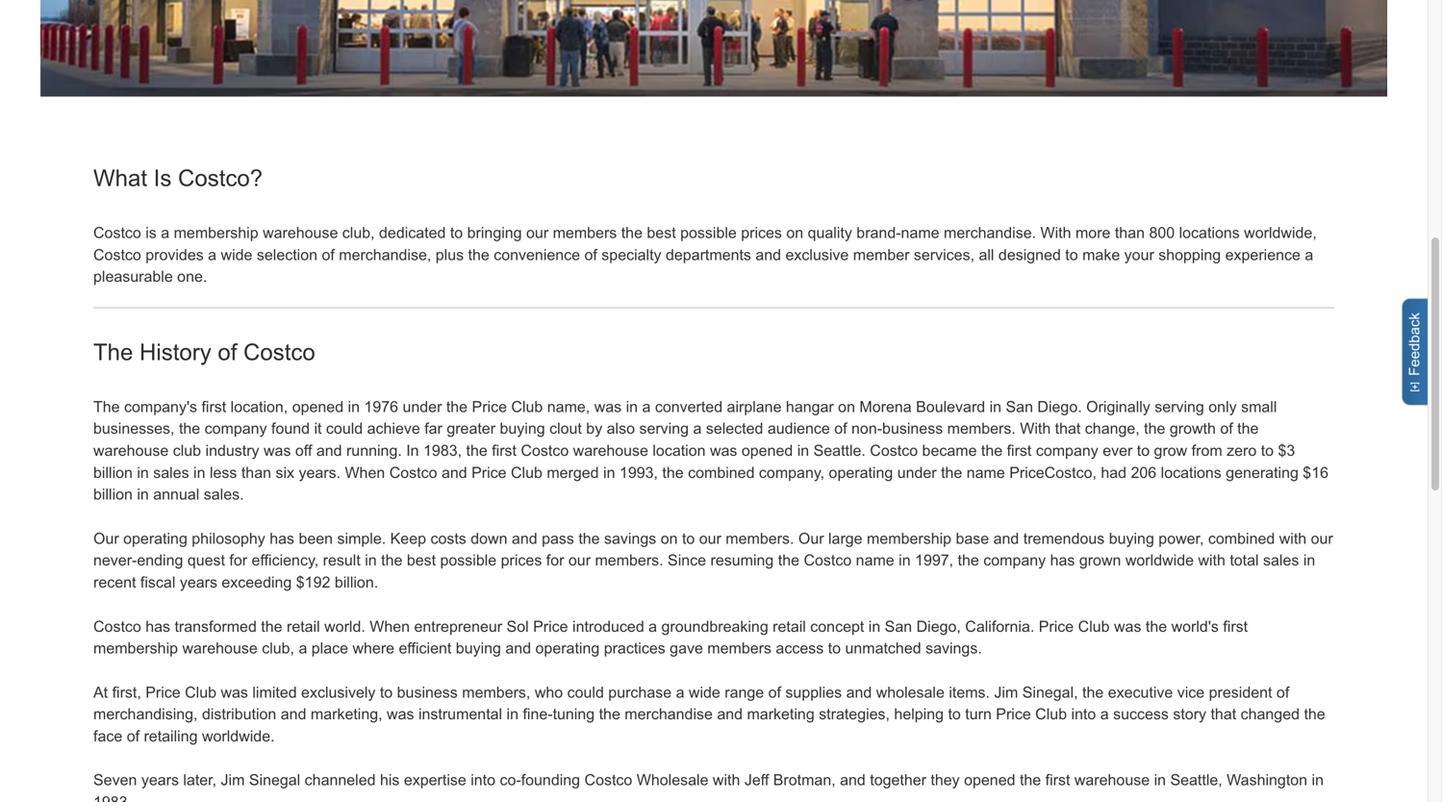 Task type: vqa. For each thing, say whether or not it's contained in the screenshot.
text field
no



Task type: locate. For each thing, give the bounding box(es) containing it.
the down "greater"
[[466, 442, 488, 459]]

has up the efficiency,
[[270, 530, 294, 547]]

1 vertical spatial with
[[1198, 552, 1226, 569]]

opened up 'it'
[[292, 398, 344, 415]]

our left large
[[798, 530, 824, 547]]

1 vertical spatial operating
[[123, 530, 187, 547]]

it
[[314, 420, 322, 437]]

years
[[180, 574, 217, 591], [141, 772, 179, 789]]

0 horizontal spatial serving
[[639, 420, 689, 437]]

name down the became
[[967, 464, 1005, 481]]

items.
[[949, 684, 990, 701]]

1 vertical spatial membership
[[867, 530, 952, 547]]

that inside "at first, price club was limited exclusively to business members, who could purchase a wide range of supplies and wholesale items. jim sinegal, the executive vice president of merchandising, distribution and marketing, was instrumental in fine-tuning the merchandise and marketing strategies, helping to turn price club into a success story that changed the face of retailing worldwide."
[[1211, 706, 1237, 723]]

location
[[653, 442, 706, 459]]

the left world's
[[1146, 618, 1167, 635]]

1 horizontal spatial with
[[1198, 552, 1226, 569]]

a
[[161, 224, 169, 241], [208, 246, 217, 263], [1305, 246, 1314, 263], [642, 398, 651, 415], [693, 420, 702, 437], [649, 618, 657, 635], [299, 640, 307, 657], [676, 684, 685, 701], [1100, 706, 1109, 723]]

on up non-
[[838, 398, 855, 415]]

costco inside "our operating philosophy has been simple. keep costs down and pass the savings on to our members. our large membership base and tremendous buying power, combined with our never-ending quest for efficiency, result in the best possible prices for our members. since resuming the costco name in 1997, the company has grown worldwide with total sales in recent fiscal years exceeding $192 billion."
[[804, 552, 852, 569]]

1 vertical spatial billion
[[93, 486, 133, 503]]

1 vertical spatial that
[[1211, 706, 1237, 723]]

jim inside "at first, price club was limited exclusively to business members, who could purchase a wide range of supplies and wholesale items. jim sinegal, the executive vice president of merchandising, distribution and marketing, was instrumental in fine-tuning the merchandise and marketing strategies, helping to turn price club into a success story that changed the face of retailing worldwide."
[[994, 684, 1018, 701]]

under up far
[[403, 398, 442, 415]]

2 horizontal spatial opened
[[964, 772, 1016, 789]]

pricecostco,
[[1010, 464, 1097, 481]]

1993,
[[620, 464, 658, 481]]

1 vertical spatial with
[[1020, 420, 1051, 437]]

1 horizontal spatial for
[[546, 552, 564, 569]]

0 vertical spatial than
[[1115, 224, 1145, 241]]

best
[[647, 224, 676, 241], [407, 552, 436, 569]]

merchandise.
[[944, 224, 1036, 241]]

could up tuning
[[567, 684, 604, 701]]

groundbreaking
[[661, 618, 768, 635]]

buying inside costco has transformed the retail world. when entrepreneur sol price introduced a groundbreaking retail concept in san diego, california. price club was the world's first membership warehouse club, a place where efficient buying and operating practices gave members access to unmatched savings.
[[456, 640, 501, 657]]

members inside costco is a membership warehouse club, dedicated to bringing our members the best possible prices on quality brand-name merchandise. with more than 800 locations worldwide, costco provides a wide selection of merchandise, plus the convenience of specialty departments and exclusive member services, all designed to make your shopping experience a pleasurable one.
[[553, 224, 617, 241]]

1 vertical spatial wide
[[689, 684, 720, 701]]

1 horizontal spatial business
[[882, 420, 943, 437]]

0 horizontal spatial wide
[[221, 246, 252, 263]]

1 horizontal spatial wide
[[689, 684, 720, 701]]

club inside costco has transformed the retail world. when entrepreneur sol price introduced a groundbreaking retail concept in san diego, california. price club was the world's first membership warehouse club, a place where efficient buying and operating practices gave members access to unmatched savings.
[[1078, 618, 1110, 635]]

the down bringing
[[468, 246, 490, 263]]

exclusive
[[786, 246, 849, 263]]

0 horizontal spatial prices
[[501, 552, 542, 569]]

club, inside costco is a membership warehouse club, dedicated to bringing our members the best possible prices on quality brand-name merchandise. with more than 800 locations worldwide, costco provides a wide selection of merchandise, plus the convenience of specialty departments and exclusive member services, all designed to make your shopping experience a pleasurable one.
[[342, 224, 375, 241]]

recent
[[93, 574, 136, 591]]

selected
[[706, 420, 763, 437]]

with up designed at right top
[[1041, 224, 1071, 241]]

1 horizontal spatial has
[[270, 530, 294, 547]]

1 vertical spatial combined
[[1208, 530, 1275, 547]]

0 vertical spatial has
[[270, 530, 294, 547]]

0 vertical spatial name
[[901, 224, 940, 241]]

members inside costco has transformed the retail world. when entrepreneur sol price introduced a groundbreaking retail concept in san diego, california. price club was the world's first membership warehouse club, a place where efficient buying and operating practices gave members access to unmatched savings.
[[707, 640, 772, 657]]

operating up ending
[[123, 530, 187, 547]]

worldwide
[[1126, 552, 1194, 569]]

operating down introduced
[[535, 640, 600, 657]]

0 horizontal spatial business
[[397, 684, 458, 701]]

in left the annual at bottom
[[137, 486, 149, 503]]

1983,
[[423, 442, 462, 459]]

than inside the company's first location, opened in 1976 under the price club name, was in a converted airplane hangar on morena boulevard in san diego. originally serving only small businesses, the company found it could achieve far greater buying clout by also serving a selected audience of non-business members. with that change, the growth of the warehouse club industry was off and running. in 1983, the first costco warehouse location was opened in seattle. costco became the first company ever to grow from zero to $3 billion in sales in less than six years. when costco and price club merged in 1993, the combined company, operating under the name pricecostco, had 206 locations generating $16 billion in annual sales.
[[241, 464, 271, 481]]

merchandise,
[[339, 246, 431, 263]]

buying inside "our operating philosophy has been simple. keep costs down and pass the savings on to our members. our large membership base and tremendous buying power, combined with our never-ending quest for efficiency, result in the best possible prices for our members. since resuming the costco name in 1997, the company has grown worldwide with total sales in recent fiscal years exceeding $192 billion."
[[1109, 530, 1154, 547]]

1 horizontal spatial members
[[707, 640, 772, 657]]

with left jeff
[[713, 772, 740, 789]]

possible down the costs
[[440, 552, 497, 569]]

could right 'it'
[[326, 420, 363, 437]]

0 vertical spatial operating
[[829, 464, 893, 481]]

first,
[[112, 684, 141, 701]]

1 vertical spatial years
[[141, 772, 179, 789]]

operating down seattle. at right
[[829, 464, 893, 481]]

costco down the 'recent'
[[93, 618, 141, 635]]

business inside the company's first location, opened in 1976 under the price club name, was in a converted airplane hangar on morena boulevard in san diego. originally serving only small businesses, the company found it could achieve far greater buying clout by also serving a selected audience of non-business members. with that change, the growth of the warehouse club industry was off and running. in 1983, the first costco warehouse location was opened in seattle. costco became the first company ever to grow from zero to $3 billion in sales in less than six years. when costco and price club merged in 1993, the combined company, operating under the name pricecostco, had 206 locations generating $16 billion in annual sales.
[[882, 420, 943, 437]]

0 horizontal spatial combined
[[688, 464, 755, 481]]

serving
[[1155, 398, 1204, 415], [639, 420, 689, 437]]

in
[[348, 398, 360, 415], [626, 398, 638, 415], [990, 398, 1002, 415], [797, 442, 809, 459], [137, 464, 149, 481], [193, 464, 205, 481], [603, 464, 615, 481], [137, 486, 149, 503], [365, 552, 377, 569], [899, 552, 911, 569], [1304, 552, 1316, 569], [869, 618, 881, 635], [507, 706, 519, 723], [1154, 772, 1166, 789], [1312, 772, 1324, 789]]

on inside the company's first location, opened in 1976 under the price club name, was in a converted airplane hangar on morena boulevard in san diego. originally serving only small businesses, the company found it could achieve far greater buying clout by also serving a selected audience of non-business members. with that change, the growth of the warehouse club industry was off and running. in 1983, the first costco warehouse location was opened in seattle. costco became the first company ever to grow from zero to $3 billion in sales in less than six years. when costco and price club merged in 1993, the combined company, operating under the name pricecostco, had 206 locations generating $16 billion in annual sales.
[[838, 398, 855, 415]]

1 horizontal spatial name
[[901, 224, 940, 241]]

years inside "our operating philosophy has been simple. keep costs down and pass the savings on to our members. our large membership base and tremendous buying power, combined with our never-ending quest for efficiency, result in the best possible prices for our members. since resuming the costco name in 1997, the company has grown worldwide with total sales in recent fiscal years exceeding $192 billion."
[[180, 574, 217, 591]]

1 horizontal spatial retail
[[773, 618, 806, 635]]

name inside "our operating philosophy has been simple. keep costs down and pass the savings on to our members. our large membership base and tremendous buying power, combined with our never-ending quest for efficiency, result in the best possible prices for our members. since resuming the costco name in 1997, the company has grown worldwide with total sales in recent fiscal years exceeding $192 billion."
[[856, 552, 895, 569]]

1 vertical spatial club,
[[262, 640, 294, 657]]

0 horizontal spatial under
[[403, 398, 442, 415]]

the up zero
[[1237, 420, 1259, 437]]

warehouse
[[263, 224, 338, 241], [93, 442, 169, 459], [573, 442, 648, 459], [182, 640, 258, 657], [1075, 772, 1150, 789]]

the right tuning
[[599, 706, 620, 723]]

is
[[146, 224, 157, 241]]

the for the company's first location, opened in 1976 under the price club name, was in a converted airplane hangar on morena boulevard in san diego. originally serving only small businesses, the company found it could achieve far greater buying clout by also serving a selected audience of non-business members. with that change, the growth of the warehouse club industry was off and running. in 1983, the first costco warehouse location was opened in seattle. costco became the first company ever to grow from zero to $3 billion in sales in less than six years. when costco and price club merged in 1993, the combined company, operating under the name pricecostco, had 206 locations generating $16 billion in annual sales.
[[93, 398, 120, 415]]

1 horizontal spatial jim
[[994, 684, 1018, 701]]

0 horizontal spatial years
[[141, 772, 179, 789]]

first down sinegal,
[[1046, 772, 1070, 789]]

warehouse down businesses, at the bottom left of the page
[[93, 442, 169, 459]]

jim right later,
[[221, 772, 245, 789]]

first inside costco has transformed the retail world. when entrepreneur sol price introduced a groundbreaking retail concept in san diego, california. price club was the world's first membership warehouse club, a place where efficient buying and operating practices gave members access to unmatched savings.
[[1223, 618, 1248, 635]]

0 vertical spatial sales
[[153, 464, 189, 481]]

0 vertical spatial best
[[647, 224, 676, 241]]

0 vertical spatial could
[[326, 420, 363, 437]]

club, up merchandise,
[[342, 224, 375, 241]]

on inside costco is a membership warehouse club, dedicated to bringing our members the best possible prices on quality brand-name merchandise. with more than 800 locations worldwide, costco provides a wide selection of merchandise, plus the convenience of specialty departments and exclusive member services, all designed to make your shopping experience a pleasurable one.
[[786, 224, 804, 241]]

1 vertical spatial san
[[885, 618, 912, 635]]

costco down large
[[804, 552, 852, 569]]

ever
[[1103, 442, 1133, 459]]

0 vertical spatial serving
[[1155, 398, 1204, 415]]

marketing,
[[311, 706, 383, 723]]

club,
[[342, 224, 375, 241], [262, 640, 294, 657]]

0 horizontal spatial could
[[326, 420, 363, 437]]

tremendous
[[1024, 530, 1105, 547]]

a right provides
[[208, 246, 217, 263]]

than up your
[[1115, 224, 1145, 241]]

2 our from the left
[[798, 530, 824, 547]]

$16
[[1303, 464, 1329, 481]]

on up exclusive
[[786, 224, 804, 241]]

1 horizontal spatial operating
[[535, 640, 600, 657]]

0 horizontal spatial with
[[713, 772, 740, 789]]

merchandise
[[625, 706, 713, 723]]

company's
[[124, 398, 197, 415]]

1 horizontal spatial best
[[647, 224, 676, 241]]

best inside costco is a membership warehouse club, dedicated to bringing our members the best possible prices on quality brand-name merchandise. with more than 800 locations worldwide, costco provides a wide selection of merchandise, plus the convenience of specialty departments and exclusive member services, all designed to make your shopping experience a pleasurable one.
[[647, 224, 676, 241]]

our up convenience
[[526, 224, 549, 241]]

0 vertical spatial years
[[180, 574, 217, 591]]

that down diego.
[[1055, 420, 1081, 437]]

feedback
[[1407, 313, 1423, 376]]

on inside "our operating philosophy has been simple. keep costs down and pass the savings on to our members. our large membership base and tremendous buying power, combined with our never-ending quest for efficiency, result in the best possible prices for our members. since resuming the costco name in 1997, the company has grown worldwide with total sales in recent fiscal years exceeding $192 billion."
[[661, 530, 678, 547]]

years inside seven years later, jim sinegal channeled his expertise into co-founding costco wholesale with jeff brotman, and together they opened the first warehouse in seattle, washington in 1983.
[[141, 772, 179, 789]]

0 vertical spatial locations
[[1179, 224, 1240, 241]]

0 horizontal spatial club,
[[262, 640, 294, 657]]

business up instrumental
[[397, 684, 458, 701]]

1 vertical spatial possible
[[440, 552, 497, 569]]

in inside "at first, price club was limited exclusively to business members, who could purchase a wide range of supplies and wholesale items. jim sinegal, the executive vice president of merchandising, distribution and marketing, was instrumental in fine-tuning the merchandise and marketing strategies, helping to turn price club into a success story that changed the face of retailing worldwide."
[[507, 706, 519, 723]]

0 vertical spatial business
[[882, 420, 943, 437]]

than inside costco is a membership warehouse club, dedicated to bringing our members the best possible prices on quality brand-name merchandise. with more than 800 locations worldwide, costco provides a wide selection of merchandise, plus the convenience of specialty departments and exclusive member services, all designed to make your shopping experience a pleasurable one.
[[1115, 224, 1145, 241]]

0 vertical spatial membership
[[174, 224, 258, 241]]

jim
[[994, 684, 1018, 701], [221, 772, 245, 789]]

0 horizontal spatial retail
[[287, 618, 320, 635]]

0 vertical spatial san
[[1006, 398, 1033, 415]]

name
[[901, 224, 940, 241], [967, 464, 1005, 481], [856, 552, 895, 569]]

world.
[[324, 618, 365, 635]]

members. down savings
[[595, 552, 663, 569]]

0 vertical spatial with
[[1041, 224, 1071, 241]]

2 vertical spatial membership
[[93, 640, 178, 657]]

1 horizontal spatial club,
[[342, 224, 375, 241]]

efficient
[[399, 640, 452, 657]]

0 horizontal spatial into
[[471, 772, 496, 789]]

membership up '1997,' at bottom right
[[867, 530, 952, 547]]

warehouse down success
[[1075, 772, 1150, 789]]

services,
[[914, 246, 975, 263]]

has down tremendous on the bottom of page
[[1050, 552, 1075, 569]]

0 vertical spatial buying
[[500, 420, 545, 437]]

1976
[[364, 398, 398, 415]]

2 vertical spatial members.
[[595, 552, 663, 569]]

worldwide,
[[1244, 224, 1317, 241]]

into
[[1071, 706, 1096, 723], [471, 772, 496, 789]]

name down large
[[856, 552, 895, 569]]

our up never-
[[93, 530, 119, 547]]

members. inside the company's first location, opened in 1976 under the price club name, was in a converted airplane hangar on morena boulevard in san diego. originally serving only small businesses, the company found it could achieve far greater buying clout by also serving a selected audience of non-business members. with that change, the growth of the warehouse club industry was off and running. in 1983, the first costco warehouse location was opened in seattle. costco became the first company ever to grow from zero to $3 billion in sales in less than six years. when costco and price club merged in 1993, the combined company, operating under the name pricecostco, had 206 locations generating $16 billion in annual sales.
[[947, 420, 1016, 437]]

0 horizontal spatial that
[[1055, 420, 1081, 437]]

under down the became
[[897, 464, 937, 481]]

0 vertical spatial club,
[[342, 224, 375, 241]]

diego.
[[1038, 398, 1082, 415]]

club
[[173, 442, 201, 459]]

0 horizontal spatial our
[[93, 530, 119, 547]]

0 vertical spatial on
[[786, 224, 804, 241]]

with inside the company's first location, opened in 1976 under the price club name, was in a converted airplane hangar on morena boulevard in san diego. originally serving only small businesses, the company found it could achieve far greater buying clout by also serving a selected audience of non-business members. with that change, the growth of the warehouse club industry was off and running. in 1983, the first costco warehouse location was opened in seattle. costco became the first company ever to grow from zero to $3 billion in sales in less than six years. when costco and price club merged in 1993, the combined company, operating under the name pricecostco, had 206 locations generating $16 billion in annual sales.
[[1020, 420, 1051, 437]]

2 the from the top
[[93, 398, 120, 415]]

best up specialty
[[647, 224, 676, 241]]

1 vertical spatial serving
[[639, 420, 689, 437]]

on
[[786, 224, 804, 241], [838, 398, 855, 415], [661, 530, 678, 547]]

when inside costco has transformed the retail world. when entrepreneur sol price introduced a groundbreaking retail concept in san diego, california. price club was the world's first membership warehouse club, a place where efficient buying and operating practices gave members access to unmatched savings.
[[370, 618, 410, 635]]

company up industry at the bottom of page
[[205, 420, 267, 437]]

seven
[[93, 772, 137, 789]]

members. up the resuming
[[726, 530, 794, 547]]

to inside costco has transformed the retail world. when entrepreneur sol price introduced a groundbreaking retail concept in san diego, california. price club was the world's first membership warehouse club, a place where efficient buying and operating practices gave members access to unmatched savings.
[[828, 640, 841, 657]]

costco right founding
[[585, 772, 632, 789]]

costco is a membership warehouse club, dedicated to bringing our members the best possible prices on quality brand-name merchandise. with more than 800 locations worldwide, costco provides a wide selection of merchandise, plus the convenience of specialty departments and exclusive member services, all designed to make your shopping experience a pleasurable one.
[[93, 224, 1317, 285]]

power,
[[1159, 530, 1204, 547]]

access
[[776, 640, 824, 657]]

feedback link
[[1402, 298, 1436, 406]]

far
[[425, 420, 442, 437]]

gave
[[670, 640, 703, 657]]

1 vertical spatial business
[[397, 684, 458, 701]]

first right world's
[[1223, 618, 1248, 635]]

1 vertical spatial the
[[93, 398, 120, 415]]

with down the "$16" in the bottom of the page
[[1279, 530, 1307, 547]]

of up changed
[[1277, 684, 1290, 701]]

retail up access
[[773, 618, 806, 635]]

0 horizontal spatial operating
[[123, 530, 187, 547]]

sales
[[153, 464, 189, 481], [1263, 552, 1299, 569]]

a right is
[[161, 224, 169, 241]]

opened right they
[[964, 772, 1016, 789]]

non-
[[852, 420, 882, 437]]

1 for from the left
[[229, 552, 247, 569]]

been
[[299, 530, 333, 547]]

billion
[[93, 464, 133, 481], [93, 486, 133, 503]]

off
[[295, 442, 312, 459]]

and inside costco has transformed the retail world. when entrepreneur sol price introduced a groundbreaking retail concept in san diego, california. price club was the world's first membership warehouse club, a place where efficient buying and operating practices gave members access to unmatched savings.
[[506, 640, 531, 657]]

membership inside costco is a membership warehouse club, dedicated to bringing our members the best possible prices on quality brand-name merchandise. with more than 800 locations worldwide, costco provides a wide selection of merchandise, plus the convenience of specialty departments and exclusive member services, all designed to make your shopping experience a pleasurable one.
[[174, 224, 258, 241]]

has inside costco has transformed the retail world. when entrepreneur sol price introduced a groundbreaking retail concept in san diego, california. price club was the world's first membership warehouse club, a place where efficient buying and operating practices gave members access to unmatched savings.
[[146, 618, 170, 635]]

1 vertical spatial has
[[1050, 552, 1075, 569]]

company up pricecostco,
[[1036, 442, 1099, 459]]

jim inside seven years later, jim sinegal channeled his expertise into co-founding costco wholesale with jeff brotman, and together they opened the first warehouse in seattle, washington in 1983.
[[221, 772, 245, 789]]

0 vertical spatial that
[[1055, 420, 1081, 437]]

introduced
[[572, 618, 644, 635]]

0 vertical spatial wide
[[221, 246, 252, 263]]

with inside costco is a membership warehouse club, dedicated to bringing our members the best possible prices on quality brand-name merchandise. with more than 800 locations worldwide, costco provides a wide selection of merchandise, plus the convenience of specialty departments and exclusive member services, all designed to make your shopping experience a pleasurable one.
[[1041, 224, 1071, 241]]

2 vertical spatial buying
[[456, 640, 501, 657]]

club down grown
[[1078, 618, 1110, 635]]

founding
[[521, 772, 580, 789]]

membership inside costco has transformed the retail world. when entrepreneur sol price introduced a groundbreaking retail concept in san diego, california. price club was the world's first membership warehouse club, a place where efficient buying and operating practices gave members access to unmatched savings.
[[93, 640, 178, 657]]

wide inside "at first, price club was limited exclusively to business members, who could purchase a wide range of supplies and wholesale items. jim sinegal, the executive vice president of merchandising, distribution and marketing, was instrumental in fine-tuning the merchandise and marketing strategies, helping to turn price club into a success story that changed the face of retailing worldwide."
[[689, 684, 720, 701]]

206
[[1131, 464, 1157, 481]]

1 our from the left
[[93, 530, 119, 547]]

1 horizontal spatial could
[[567, 684, 604, 701]]

1 vertical spatial when
[[370, 618, 410, 635]]

1 horizontal spatial our
[[798, 530, 824, 547]]

2 vertical spatial on
[[661, 530, 678, 547]]

morena
[[860, 398, 912, 415]]

1 horizontal spatial under
[[897, 464, 937, 481]]

1 horizontal spatial years
[[180, 574, 217, 591]]

the right sinegal,
[[1082, 684, 1104, 701]]

than left six
[[241, 464, 271, 481]]

and left together
[[840, 772, 866, 789]]

1 vertical spatial than
[[241, 464, 271, 481]]

costco down non-
[[870, 442, 918, 459]]

combined inside the company's first location, opened in 1976 under the price club name, was in a converted airplane hangar on morena boulevard in san diego. originally serving only small businesses, the company found it could achieve far greater buying clout by also serving a selected audience of non-business members. with that change, the growth of the warehouse club industry was off and running. in 1983, the first costco warehouse location was opened in seattle. costco became the first company ever to grow from zero to $3 billion in sales in less than six years. when costco and price club merged in 1993, the combined company, operating under the name pricecostco, had 206 locations generating $16 billion in annual sales.
[[688, 464, 755, 481]]

buying left clout
[[500, 420, 545, 437]]

has
[[270, 530, 294, 547], [1050, 552, 1075, 569], [146, 618, 170, 635]]

experience
[[1225, 246, 1301, 263]]

has down fiscal
[[146, 618, 170, 635]]

washington
[[1227, 772, 1308, 789]]

sales up the annual at bottom
[[153, 464, 189, 481]]

0 vertical spatial jim
[[994, 684, 1018, 701]]

$192
[[296, 574, 330, 591]]

when inside the company's first location, opened in 1976 under the price club name, was in a converted airplane hangar on morena boulevard in san diego. originally serving only small businesses, the company found it could achieve far greater buying clout by also serving a selected audience of non-business members. with that change, the growth of the warehouse club industry was off and running. in 1983, the first costco warehouse location was opened in seattle. costco became the first company ever to grow from zero to $3 billion in sales in less than six years. when costco and price club merged in 1993, the combined company, operating under the name pricecostco, had 206 locations generating $16 billion in annual sales.
[[345, 464, 385, 481]]

more
[[1076, 224, 1111, 241]]

worldwide.
[[202, 728, 275, 745]]

0 vertical spatial combined
[[688, 464, 755, 481]]

the inside the company's first location, opened in 1976 under the price club name, was in a converted airplane hangar on morena boulevard in san diego. originally serving only small businesses, the company found it could achieve far greater buying clout by also serving a selected audience of non-business members. with that change, the growth of the warehouse club industry was off and running. in 1983, the first costco warehouse location was opened in seattle. costco became the first company ever to grow from zero to $3 billion in sales in less than six years. when costco and price club merged in 1993, the combined company, operating under the name pricecostco, had 206 locations generating $16 billion in annual sales.
[[93, 398, 120, 415]]

to left make
[[1065, 246, 1078, 263]]

price up "greater"
[[472, 398, 507, 415]]

departments
[[666, 246, 751, 263]]

of down merchandising,
[[127, 728, 140, 745]]

seven years later, jim sinegal channeled his expertise into co-founding costco wholesale with jeff brotman, and together they opened the first warehouse in seattle, washington in 1983.
[[93, 772, 1324, 802]]

members down groundbreaking
[[707, 640, 772, 657]]

1 horizontal spatial members.
[[726, 530, 794, 547]]

1 the from the top
[[93, 340, 133, 365]]

costco
[[93, 224, 141, 241], [93, 246, 141, 263], [243, 340, 315, 365], [521, 442, 569, 459], [870, 442, 918, 459], [389, 464, 437, 481], [804, 552, 852, 569], [93, 618, 141, 635], [585, 772, 632, 789]]

into inside "at first, price club was limited exclusively to business members, who could purchase a wide range of supplies and wholesale items. jim sinegal, the executive vice president of merchandising, distribution and marketing, was instrumental in fine-tuning the merchandise and marketing strategies, helping to turn price club into a success story that changed the face of retailing worldwide."
[[1071, 706, 1096, 723]]

business inside "at first, price club was limited exclusively to business members, who could purchase a wide range of supplies and wholesale items. jim sinegal, the executive vice president of merchandising, distribution and marketing, was instrumental in fine-tuning the merchandise and marketing strategies, helping to turn price club into a success story that changed the face of retailing worldwide."
[[397, 684, 458, 701]]

0 horizontal spatial members
[[553, 224, 617, 241]]

boulevard
[[916, 398, 985, 415]]

wide inside costco is a membership warehouse club, dedicated to bringing our members the best possible prices on quality brand-name merchandise. with more than 800 locations worldwide, costco provides a wide selection of merchandise, plus the convenience of specialty departments and exclusive member services, all designed to make your shopping experience a pleasurable one.
[[221, 246, 252, 263]]

prices up departments on the top
[[741, 224, 782, 241]]

best inside "our operating philosophy has been simple. keep costs down and pass the savings on to our members. our large membership base and tremendous buying power, combined with our never-ending quest for efficiency, result in the best possible prices for our members. since resuming the costco name in 1997, the company has grown worldwide with total sales in recent fiscal years exceeding $192 billion."
[[407, 552, 436, 569]]

by
[[586, 420, 603, 437]]

years down quest
[[180, 574, 217, 591]]

costco up pleasurable
[[93, 246, 141, 263]]

the up businesses, at the bottom left of the page
[[93, 398, 120, 415]]

0 horizontal spatial than
[[241, 464, 271, 481]]

1 vertical spatial opened
[[742, 442, 793, 459]]

our inside costco is a membership warehouse club, dedicated to bringing our members the best possible prices on quality brand-name merchandise. with more than 800 locations worldwide, costco provides a wide selection of merchandise, plus the convenience of specialty departments and exclusive member services, all designed to make your shopping experience a pleasurable one.
[[526, 224, 549, 241]]

retailing
[[144, 728, 198, 745]]

san inside costco has transformed the retail world. when entrepreneur sol price introduced a groundbreaking retail concept in san diego, california. price club was the world's first membership warehouse club, a place where efficient buying and operating practices gave members access to unmatched savings.
[[885, 618, 912, 635]]

a up practices
[[649, 618, 657, 635]]

years left later,
[[141, 772, 179, 789]]

1 horizontal spatial on
[[786, 224, 804, 241]]

2 billion from the top
[[93, 486, 133, 503]]

range
[[725, 684, 764, 701]]

membership up the first,
[[93, 640, 178, 657]]

also
[[607, 420, 635, 437]]

2 horizontal spatial members.
[[947, 420, 1016, 437]]

0 horizontal spatial best
[[407, 552, 436, 569]]

1 horizontal spatial prices
[[741, 224, 782, 241]]

0 vertical spatial members
[[553, 224, 617, 241]]

2 vertical spatial with
[[713, 772, 740, 789]]

0 horizontal spatial possible
[[440, 552, 497, 569]]

2 vertical spatial operating
[[535, 640, 600, 657]]

serving up location
[[639, 420, 689, 437]]

for down philosophy in the left bottom of the page
[[229, 552, 247, 569]]

1 vertical spatial on
[[838, 398, 855, 415]]

to up plus
[[450, 224, 463, 241]]

name,
[[547, 398, 590, 415]]

2 vertical spatial opened
[[964, 772, 1016, 789]]

warehouse inside seven years later, jim sinegal channeled his expertise into co-founding costco wholesale with jeff brotman, and together they opened the first warehouse in seattle, washington in 1983.
[[1075, 772, 1150, 789]]

0 vertical spatial prices
[[741, 224, 782, 241]]

growth
[[1170, 420, 1216, 437]]

strategies,
[[819, 706, 890, 723]]

0 vertical spatial company
[[205, 420, 267, 437]]

prices down down
[[501, 552, 542, 569]]

2 horizontal spatial has
[[1050, 552, 1075, 569]]

exceeding
[[222, 574, 292, 591]]

efficiency,
[[252, 552, 319, 569]]

never-
[[93, 552, 137, 569]]

0 vertical spatial members.
[[947, 420, 1016, 437]]



Task type: describe. For each thing, give the bounding box(es) containing it.
your
[[1124, 246, 1154, 263]]

price up merchandising,
[[146, 684, 181, 701]]

a down worldwide,
[[1305, 246, 1314, 263]]

in down simple.
[[365, 552, 377, 569]]

is
[[154, 166, 172, 191]]

the history of costco
[[93, 340, 315, 365]]

limited
[[252, 684, 297, 701]]

sinegal,
[[1023, 684, 1078, 701]]

2 for from the left
[[546, 552, 564, 569]]

that inside the company's first location, opened in 1976 under the price club name, was in a converted airplane hangar on morena boulevard in san diego. originally serving only small businesses, the company found it could achieve far greater buying clout by also serving a selected audience of non-business members. with that change, the growth of the warehouse club industry was off and running. in 1983, the first costco warehouse location was opened in seattle. costco became the first company ever to grow from zero to $3 billion in sales in less than six years. when costco and price club merged in 1993, the combined company, operating under the name pricecostco, had 206 locations generating $16 billion in annual sales.
[[1055, 420, 1081, 437]]

in left less
[[193, 464, 205, 481]]

was down selected
[[710, 442, 737, 459]]

greater
[[447, 420, 496, 437]]

in down audience at the bottom right of page
[[797, 442, 809, 459]]

of left specialty
[[585, 246, 597, 263]]

1 horizontal spatial opened
[[742, 442, 793, 459]]

in left seattle, in the bottom right of the page
[[1154, 772, 1166, 789]]

to left $3
[[1261, 442, 1274, 459]]

grown
[[1079, 552, 1121, 569]]

was inside costco has transformed the retail world. when entrepreneur sol price introduced a groundbreaking retail concept in san diego, california. price club was the world's first membership warehouse club, a place where efficient buying and operating practices gave members access to unmatched savings.
[[1114, 618, 1142, 635]]

total
[[1230, 552, 1259, 569]]

diego,
[[917, 618, 961, 635]]

was up six
[[264, 442, 291, 459]]

our up since
[[699, 530, 721, 547]]

2 horizontal spatial with
[[1279, 530, 1307, 547]]

merchandising,
[[93, 706, 198, 723]]

0 vertical spatial under
[[403, 398, 442, 415]]

and inside costco is a membership warehouse club, dedicated to bringing our members the best possible prices on quality brand-name merchandise. with more than 800 locations worldwide, costco provides a wide selection of merchandise, plus the convenience of specialty departments and exclusive member services, all designed to make your shopping experience a pleasurable one.
[[756, 246, 781, 263]]

they
[[931, 772, 960, 789]]

1 retail from the left
[[287, 618, 320, 635]]

1 vertical spatial members.
[[726, 530, 794, 547]]

one.
[[177, 268, 207, 285]]

clout
[[549, 420, 582, 437]]

0 vertical spatial opened
[[292, 398, 344, 415]]

first up pricecostco,
[[1007, 442, 1032, 459]]

concept
[[810, 618, 864, 635]]

base
[[956, 530, 989, 547]]

of right selection
[[322, 246, 335, 263]]

at
[[93, 684, 108, 701]]

resuming
[[711, 552, 774, 569]]

a left "converted"
[[642, 398, 651, 415]]

airplane
[[727, 398, 782, 415]]

expertise
[[404, 772, 466, 789]]

name inside costco is a membership warehouse club, dedicated to bringing our members the best possible prices on quality brand-name merchandise. with more than 800 locations worldwide, costco provides a wide selection of merchandise, plus the convenience of specialty departments and exclusive member services, all designed to make your shopping experience a pleasurable one.
[[901, 224, 940, 241]]

later,
[[183, 772, 217, 789]]

and up "years."
[[316, 442, 342, 459]]

unmatched
[[845, 640, 921, 657]]

california.
[[965, 618, 1035, 635]]

into inside seven years later, jim sinegal channeled his expertise into co-founding costco wholesale with jeff brotman, and together they opened the first warehouse in seattle, washington in 1983.
[[471, 772, 496, 789]]

the right changed
[[1304, 706, 1326, 723]]

was up distribution
[[221, 684, 248, 701]]

generating
[[1226, 464, 1299, 481]]

our down the "$16" in the bottom of the page
[[1311, 530, 1333, 547]]

had
[[1101, 464, 1127, 481]]

the up specialty
[[621, 224, 643, 241]]

the down the became
[[941, 464, 962, 481]]

zero
[[1227, 442, 1257, 459]]

costco inside costco has transformed the retail world. when entrepreneur sol price introduced a groundbreaking retail concept in san diego, california. price club was the world's first membership warehouse club, a place where efficient buying and operating practices gave members access to unmatched savings.
[[93, 618, 141, 635]]

change,
[[1085, 420, 1140, 437]]

club left name,
[[511, 398, 543, 415]]

from
[[1192, 442, 1223, 459]]

could inside the company's first location, opened in 1976 under the price club name, was in a converted airplane hangar on morena boulevard in san diego. originally serving only small businesses, the company found it could achieve far greater buying clout by also serving a selected audience of non-business members. with that change, the growth of the warehouse club industry was off and running. in 1983, the first costco warehouse location was opened in seattle. costco became the first company ever to grow from zero to $3 billion in sales in less than six years. when costco and price club merged in 1993, the combined company, operating under the name pricecostco, had 206 locations generating $16 billion in annual sales.
[[326, 420, 363, 437]]

company inside "our operating philosophy has been simple. keep costs down and pass the savings on to our members. our large membership base and tremendous buying power, combined with our never-ending quest for efficiency, result in the best possible prices for our members. since resuming the costco name in 1997, the company has grown worldwide with total sales in recent fiscal years exceeding $192 billion."
[[984, 552, 1046, 569]]

ending
[[137, 552, 183, 569]]

a up merchandise at bottom left
[[676, 684, 685, 701]]

in left '1997,' at bottom right
[[899, 552, 911, 569]]

savings.
[[926, 640, 982, 657]]

quest
[[187, 552, 225, 569]]

bringing
[[467, 224, 522, 241]]

buying inside the company's first location, opened in 1976 under the price club name, was in a converted airplane hangar on morena boulevard in san diego. originally serving only small businesses, the company found it could achieve far greater buying clout by also serving a selected audience of non-business members. with that change, the growth of the warehouse club industry was off and running. in 1983, the first costco warehouse location was opened in seattle. costco became the first company ever to grow from zero to $3 billion in sales in less than six years. when costco and price club merged in 1993, the combined company, operating under the name pricecostco, had 206 locations generating $16 billion in annual sales.
[[500, 420, 545, 437]]

the right the became
[[981, 442, 1003, 459]]

could inside "at first, price club was limited exclusively to business members, who could purchase a wide range of supplies and wholesale items. jim sinegal, the executive vice president of merchandising, distribution and marketing, was instrumental in fine-tuning the merchandise and marketing strategies, helping to turn price club into a success story that changed the face of retailing worldwide."
[[567, 684, 604, 701]]

a left place
[[299, 640, 307, 657]]

to inside "our operating philosophy has been simple. keep costs down and pass the savings on to our members. our large membership base and tremendous buying power, combined with our never-ending quest for efficiency, result in the best possible prices for our members. since resuming the costco name in 1997, the company has grown worldwide with total sales in recent fiscal years exceeding $192 billion."
[[682, 530, 695, 547]]

operating inside the company's first location, opened in 1976 under the price club name, was in a converted airplane hangar on morena boulevard in san diego. originally serving only small businesses, the company found it could achieve far greater buying clout by also serving a selected audience of non-business members. with that change, the growth of the warehouse club industry was off and running. in 1983, the first costco warehouse location was opened in seattle. costco became the first company ever to grow from zero to $3 billion in sales in less than six years. when costco and price club merged in 1993, the combined company, operating under the name pricecostco, had 206 locations generating $16 billion in annual sales.
[[829, 464, 893, 481]]

first inside seven years later, jim sinegal channeled his expertise into co-founding costco wholesale with jeff brotman, and together they opened the first warehouse in seattle, washington in 1983.
[[1046, 772, 1070, 789]]

operating inside "our operating philosophy has been simple. keep costs down and pass the savings on to our members. our large membership base and tremendous buying power, combined with our never-ending quest for efficiency, result in the best possible prices for our members. since resuming the costco name in 1997, the company has grown worldwide with total sales in recent fiscal years exceeding $192 billion."
[[123, 530, 187, 547]]

prices inside "our operating philosophy has been simple. keep costs down and pass the savings on to our members. our large membership base and tremendous buying power, combined with our never-ending quest for efficiency, result in the best possible prices for our members. since resuming the costco name in 1997, the company has grown worldwide with total sales in recent fiscal years exceeding $192 billion."
[[501, 552, 542, 569]]

marketing
[[747, 706, 815, 723]]

in inside costco has transformed the retail world. when entrepreneur sol price introduced a groundbreaking retail concept in san diego, california. price club was the world's first membership warehouse club, a place where efficient buying and operating practices gave members access to unmatched savings.
[[869, 618, 881, 635]]

club left merged
[[511, 464, 543, 481]]

purchase
[[608, 684, 672, 701]]

years.
[[299, 464, 341, 481]]

first left location,
[[202, 398, 226, 415]]

a left success
[[1100, 706, 1109, 723]]

instrumental
[[418, 706, 502, 723]]

to up marketing,
[[380, 684, 393, 701]]

the right "pass"
[[579, 530, 600, 547]]

fiscal
[[140, 574, 175, 591]]

what is costco?
[[93, 166, 263, 191]]

price down "greater"
[[472, 464, 507, 481]]

warehouse down 'also'
[[573, 442, 648, 459]]

the right the resuming
[[778, 552, 800, 569]]

all
[[979, 246, 994, 263]]

channeled
[[305, 772, 376, 789]]

costco inside seven years later, jim sinegal channeled his expertise into co-founding costco wholesale with jeff brotman, and together they opened the first warehouse in seattle, washington in 1983.
[[585, 772, 632, 789]]

distribution
[[202, 706, 276, 723]]

with inside seven years later, jim sinegal channeled his expertise into co-founding costco wholesale with jeff brotman, and together they opened the first warehouse in seattle, washington in 1983.
[[713, 772, 740, 789]]

history
[[140, 340, 211, 365]]

in
[[406, 442, 419, 459]]

small
[[1241, 398, 1277, 415]]

in right boulevard
[[990, 398, 1002, 415]]

in left 1976
[[348, 398, 360, 415]]

the up "greater"
[[446, 398, 468, 415]]

the down location
[[662, 464, 684, 481]]

and up strategies,
[[846, 684, 872, 701]]

in right total
[[1304, 552, 1316, 569]]

price right "turn"
[[996, 706, 1031, 723]]

costco left is
[[93, 224, 141, 241]]

and inside seven years later, jim sinegal channeled his expertise into co-founding costco wholesale with jeff brotman, and together they opened the first warehouse in seattle, washington in 1983.
[[840, 772, 866, 789]]

only
[[1209, 398, 1237, 415]]

success
[[1113, 706, 1169, 723]]

costco down clout
[[521, 442, 569, 459]]

operating inside costco has transformed the retail world. when entrepreneur sol price introduced a groundbreaking retail concept in san diego, california. price club was the world's first membership warehouse club, a place where efficient buying and operating practices gave members access to unmatched savings.
[[535, 640, 600, 657]]

world's
[[1172, 618, 1219, 635]]

name inside the company's first location, opened in 1976 under the price club name, was in a converted airplane hangar on morena boulevard in san diego. originally serving only small businesses, the company found it could achieve far greater buying clout by also serving a selected audience of non-business members. with that change, the growth of the warehouse club industry was off and running. in 1983, the first costco warehouse location was opened in seattle. costco became the first company ever to grow from zero to $3 billion in sales in less than six years. when costco and price club merged in 1993, the combined company, operating under the name pricecostco, had 206 locations generating $16 billion in annual sales.
[[967, 464, 1005, 481]]

the inside seven years later, jim sinegal channeled his expertise into co-founding costco wholesale with jeff brotman, and together they opened the first warehouse in seattle, washington in 1983.
[[1020, 772, 1041, 789]]

president
[[1209, 684, 1272, 701]]

our operating philosophy has been simple. keep costs down and pass the savings on to our members. our large membership base and tremendous buying power, combined with our never-ending quest for efficiency, result in the best possible prices for our members. since resuming the costco name in 1997, the company has grown worldwide with total sales in recent fiscal years exceeding $192 billion.
[[93, 530, 1333, 591]]

first down "greater"
[[492, 442, 517, 459]]

and down limited
[[281, 706, 306, 723]]

in up 'also'
[[626, 398, 638, 415]]

club up distribution
[[185, 684, 217, 701]]

of up marketing
[[768, 684, 781, 701]]

price right the california.
[[1039, 618, 1074, 635]]

costco?
[[178, 166, 263, 191]]

price right the sol
[[533, 618, 568, 635]]

together
[[870, 772, 927, 789]]

1 horizontal spatial serving
[[1155, 398, 1204, 415]]

sales inside the company's first location, opened in 1976 under the price club name, was in a converted airplane hangar on morena boulevard in san diego. originally serving only small businesses, the company found it could achieve far greater buying clout by also serving a selected audience of non-business members. with that change, the growth of the warehouse club industry was off and running. in 1983, the first costco warehouse location was opened in seattle. costco became the first company ever to grow from zero to $3 billion in sales in less than six years. when costco and price club merged in 1993, the combined company, operating under the name pricecostco, had 206 locations generating $16 billion in annual sales.
[[153, 464, 189, 481]]

prices inside costco is a membership warehouse club, dedicated to bringing our members the best possible prices on quality brand-name merchandise. with more than 800 locations worldwide, costco provides a wide selection of merchandise, plus the convenience of specialty departments and exclusive member services, all designed to make your shopping experience a pleasurable one.
[[741, 224, 782, 241]]

simple.
[[337, 530, 386, 547]]

in right washington
[[1312, 772, 1324, 789]]

was up 'also'
[[594, 398, 622, 415]]

less
[[210, 464, 237, 481]]

seattle,
[[1170, 772, 1223, 789]]

2 retail from the left
[[773, 618, 806, 635]]

supplies
[[786, 684, 842, 701]]

the up grow
[[1144, 420, 1166, 437]]

hangar
[[786, 398, 834, 415]]

in down businesses, at the bottom left of the page
[[137, 464, 149, 481]]

quality
[[808, 224, 852, 241]]

1 vertical spatial under
[[897, 464, 937, 481]]

tuning
[[553, 706, 595, 723]]

the down base
[[958, 552, 979, 569]]

wholesale
[[637, 772, 709, 789]]

warehouse inside costco has transformed the retail world. when entrepreneur sol price introduced a groundbreaking retail concept in san diego, california. price club was the world's first membership warehouse club, a place where efficient buying and operating practices gave members access to unmatched savings.
[[182, 640, 258, 657]]

locations inside costco is a membership warehouse club, dedicated to bringing our members the best possible prices on quality brand-name merchandise. with more than 800 locations worldwide, costco provides a wide selection of merchandise, plus the convenience of specialty departments and exclusive member services, all designed to make your shopping experience a pleasurable one.
[[1179, 224, 1240, 241]]

1 billion from the top
[[93, 464, 133, 481]]

san inside the company's first location, opened in 1976 under the price club name, was in a converted airplane hangar on morena boulevard in san diego. originally serving only small businesses, the company found it could achieve far greater buying clout by also serving a selected audience of non-business members. with that change, the growth of the warehouse club industry was off and running. in 1983, the first costco warehouse location was opened in seattle. costco became the first company ever to grow from zero to $3 billion in sales in less than six years. when costco and price club merged in 1993, the combined company, operating under the name pricecostco, had 206 locations generating $16 billion in annual sales.
[[1006, 398, 1033, 415]]

the down exceeding
[[261, 618, 282, 635]]

vice
[[1177, 684, 1205, 701]]

and left "pass"
[[512, 530, 537, 547]]

of up seattle. at right
[[834, 420, 847, 437]]

our down "pass"
[[569, 552, 591, 569]]

philosophy
[[192, 530, 265, 547]]

membership inside "our operating philosophy has been simple. keep costs down and pass the savings on to our members. our large membership base and tremendous buying power, combined with our never-ending quest for efficiency, result in the best possible prices for our members. since resuming the costco name in 1997, the company has grown worldwide with total sales in recent fiscal years exceeding $192 billion."
[[867, 530, 952, 547]]

club, inside costco has transformed the retail world. when entrepreneur sol price introduced a groundbreaking retail concept in san diego, california. price club was the world's first membership warehouse club, a place where efficient buying and operating practices gave members access to unmatched savings.
[[262, 640, 294, 657]]

merged
[[547, 464, 599, 481]]

sales inside "our operating philosophy has been simple. keep costs down and pass the savings on to our members. our large membership base and tremendous buying power, combined with our never-ending quest for efficiency, result in the best possible prices for our members. since resuming the costco name in 1997, the company has grown worldwide with total sales in recent fiscal years exceeding $192 billion."
[[1263, 552, 1299, 569]]

a down "converted"
[[693, 420, 702, 437]]

was right marketing,
[[387, 706, 414, 723]]

six
[[276, 464, 294, 481]]

member
[[853, 246, 910, 263]]

warehouse inside costco is a membership warehouse club, dedicated to bringing our members the best possible prices on quality brand-name merchandise. with more than 800 locations worldwide, costco provides a wide selection of merchandise, plus the convenience of specialty departments and exclusive member services, all designed to make your shopping experience a pleasurable one.
[[263, 224, 338, 241]]

wholesale
[[876, 684, 945, 701]]

costco down in
[[389, 464, 437, 481]]

club down sinegal,
[[1035, 706, 1067, 723]]

1 vertical spatial company
[[1036, 442, 1099, 459]]

and down 1983,
[[442, 464, 467, 481]]

executive
[[1108, 684, 1173, 701]]

locations inside the company's first location, opened in 1976 under the price club name, was in a converted airplane hangar on morena boulevard in san diego. originally serving only small businesses, the company found it could achieve far greater buying clout by also serving a selected audience of non-business members. with that change, the growth of the warehouse club industry was off and running. in 1983, the first costco warehouse location was opened in seattle. costco became the first company ever to grow from zero to $3 billion in sales in less than six years. when costco and price club merged in 1993, the combined company, operating under the name pricecostco, had 206 locations generating $16 billion in annual sales.
[[1161, 464, 1222, 481]]

jeff
[[745, 772, 769, 789]]

selection
[[257, 246, 318, 263]]

to left "turn"
[[948, 706, 961, 723]]

in left '1993,'
[[603, 464, 615, 481]]

members,
[[462, 684, 530, 701]]

possible inside costco is a membership warehouse club, dedicated to bringing our members the best possible prices on quality brand-name merchandise. with more than 800 locations worldwide, costco provides a wide selection of merchandise, plus the convenience of specialty departments and exclusive member services, all designed to make your shopping experience a pleasurable one.
[[680, 224, 737, 241]]

of right history
[[218, 340, 237, 365]]

the up club
[[179, 420, 200, 437]]

costco up location,
[[243, 340, 315, 365]]

keep
[[390, 530, 426, 547]]

found
[[271, 420, 310, 437]]

1983.
[[93, 794, 132, 802]]

running.
[[346, 442, 402, 459]]

and right base
[[994, 530, 1019, 547]]

achieve
[[367, 420, 420, 437]]

the down keep
[[381, 552, 403, 569]]

changed
[[1241, 706, 1300, 723]]

the for the history of costco
[[93, 340, 133, 365]]

opened inside seven years later, jim sinegal channeled his expertise into co-founding costco wholesale with jeff brotman, and together they opened the first warehouse in seattle, washington in 1983.
[[964, 772, 1016, 789]]

and down range
[[717, 706, 743, 723]]

0 horizontal spatial members.
[[595, 552, 663, 569]]

make
[[1083, 246, 1120, 263]]

possible inside "our operating philosophy has been simple. keep costs down and pass the savings on to our members. our large membership base and tremendous buying power, combined with our never-ending quest for efficiency, result in the best possible prices for our members. since resuming the costco name in 1997, the company has grown worldwide with total sales in recent fiscal years exceeding $192 billion."
[[440, 552, 497, 569]]

of down only
[[1220, 420, 1233, 437]]

provides
[[146, 246, 204, 263]]

800
[[1149, 224, 1175, 241]]

dedicated
[[379, 224, 446, 241]]

to up 206 at the right bottom of the page
[[1137, 442, 1150, 459]]

combined inside "our operating philosophy has been simple. keep costs down and pass the savings on to our members. our large membership base and tremendous buying power, combined with our never-ending quest for efficiency, result in the best possible prices for our members. since resuming the costco name in 1997, the company has grown worldwide with total sales in recent fiscal years exceeding $192 billion."
[[1208, 530, 1275, 547]]



